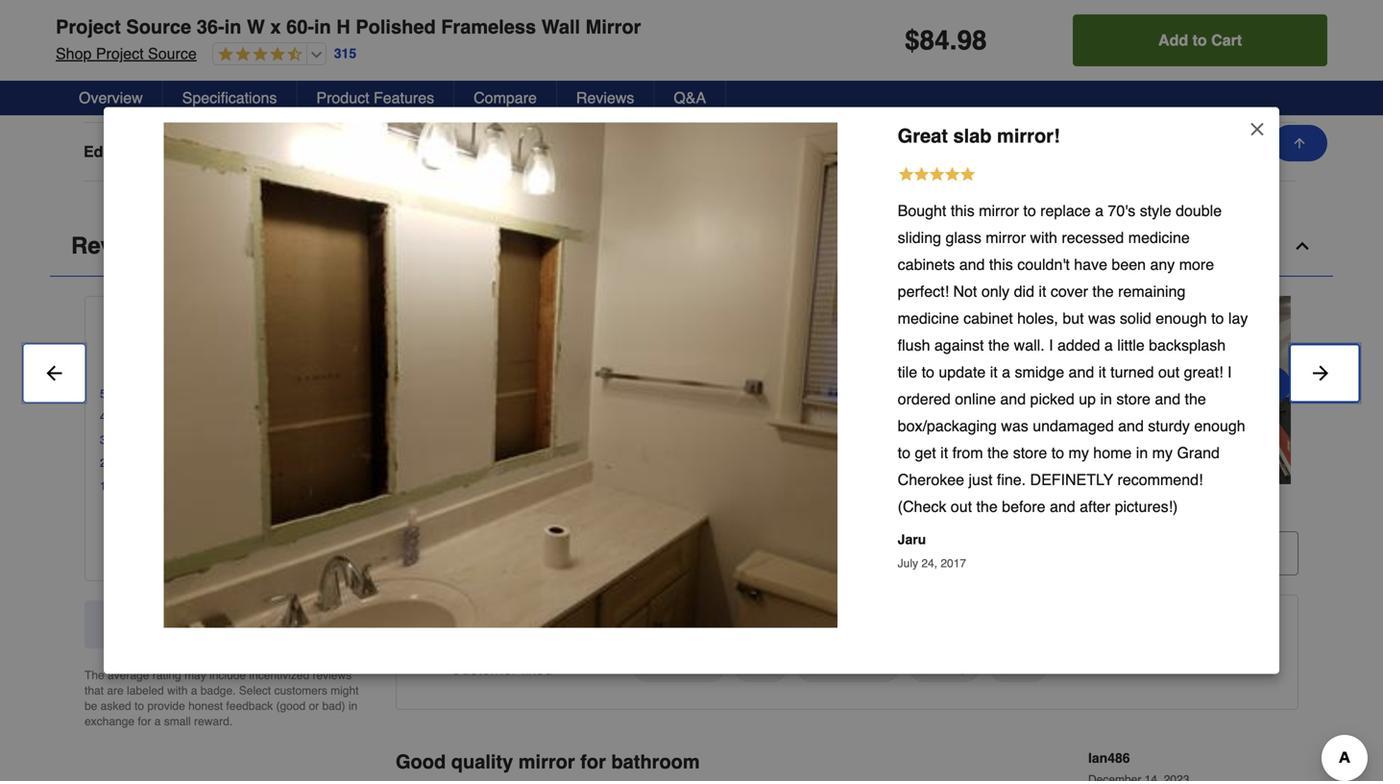 Task type: vqa. For each thing, say whether or not it's contained in the screenshot.
chevron right image corresponding to Holiday Decorations
no



Task type: describe. For each thing, give the bounding box(es) containing it.
couldn't
[[1018, 256, 1070, 273]]

2 frame from the left
[[557, 84, 597, 102]]

customer sentiment
[[416, 615, 567, 633]]

.
[[950, 25, 958, 56]]

it right did
[[1039, 283, 1047, 300]]

backsplash
[[1150, 336, 1227, 354]]

wall.
[[1015, 336, 1045, 354]]

cabinet
[[964, 309, 1014, 327]]

1 no from the left
[[259, 84, 279, 102]]

no frame for second no frame cell from the left
[[533, 84, 597, 102]]

the down cabinet
[[989, 336, 1010, 354]]

1 cell from the left
[[807, 25, 966, 44]]

in left w
[[225, 16, 242, 38]]

and up sturdy on the right
[[1156, 390, 1181, 408]]

1 vertical spatial this
[[990, 256, 1014, 273]]

2 wall cell from the left
[[533, 25, 692, 44]]

1 vertical spatial reviews button
[[50, 216, 1334, 277]]

1 vertical spatial store
[[1014, 444, 1048, 462]]

compare button
[[455, 81, 557, 115]]

1 vertical spatial medicine
[[898, 309, 960, 327]]

to left lay
[[1212, 309, 1225, 327]]

specifications button
[[163, 81, 297, 115]]

beveled
[[533, 143, 589, 160]]

incentivized
[[249, 669, 310, 682]]

specifications
[[182, 89, 277, 107]]

3% for 2
[[333, 456, 350, 470]]

recommend!
[[1118, 471, 1204, 489]]

3 no frame cell from the left
[[807, 83, 966, 103]]

ian486
[[1089, 750, 1131, 766]]

have
[[1075, 256, 1108, 273]]

polystyrene
[[1081, 84, 1161, 102]]

frame material
[[84, 84, 192, 102]]

product features
[[317, 89, 435, 107]]

0 vertical spatial project
[[56, 16, 121, 38]]

4.5
[[234, 315, 261, 337]]

24,
[[922, 557, 938, 570]]

recessed
[[1062, 229, 1125, 247]]

polished for first polished cell from right
[[807, 143, 866, 160]]

$
[[905, 25, 920, 56]]

it right get
[[941, 444, 949, 462]]

mirror for bathroom
[[519, 751, 575, 773]]

customer for customer sentiment
[[416, 615, 488, 633]]

1 vertical spatial mirror
[[986, 229, 1026, 247]]

70's
[[1109, 202, 1136, 220]]

rating
[[153, 669, 181, 682]]

2 horizontal spatial out
[[1159, 363, 1180, 381]]

cabinets
[[898, 256, 956, 273]]

2 no from the left
[[533, 84, 553, 102]]

with inside 'bought this mirror to replace a 70's style double sliding glass mirror with recessed medicine cabinets and this couldn't have been any more perfect! not only did it cover the remaining medicine cabinet holes, but was solid enough to lay flush against the wall. i added a little backsplash tile to update it a smidge and it turned out great! i ordered online and picked up in store and the box/packaging was undamaged and sturdy enough to get it from the store to my home in my grand cherokee just fine. definetly recommend! (check out the before and after pictures!)'
[[1031, 229, 1058, 247]]

1 vertical spatial for
[[581, 751, 606, 773]]

did
[[1015, 283, 1035, 300]]

product
[[317, 89, 370, 107]]

5 inside the 4.5 out of 5 315 review s
[[320, 315, 331, 337]]

in right the up
[[1101, 390, 1113, 408]]

price
[[1002, 657, 1037, 675]]

price button
[[989, 650, 1049, 682]]

edge type
[[84, 143, 160, 160]]

in right home at the right bottom of page
[[1137, 444, 1149, 462]]

solid
[[1121, 309, 1152, 327]]

double
[[1176, 202, 1223, 220]]

home
[[1094, 444, 1132, 462]]

frameless
[[441, 16, 536, 38]]

1
[[100, 479, 106, 493]]

honest
[[188, 700, 223, 713]]

arrow right image
[[1266, 374, 1281, 397]]

wall for second wall cell from right
[[259, 25, 289, 43]]

0 vertical spatial enough
[[1156, 309, 1208, 327]]

out inside the 4.5 out of 5 315 review s
[[266, 315, 293, 337]]

315 inside the 4.5 out of 5 315 review s
[[186, 341, 209, 356]]

polystyrene cell
[[1081, 83, 1240, 103]]

(good
[[276, 700, 306, 713]]

3% for 3
[[333, 433, 350, 447]]

ordered
[[898, 390, 951, 408]]

2 polished cell from the left
[[807, 142, 966, 161]]

a inside button
[[213, 535, 222, 552]]

small
[[164, 715, 191, 728]]

add to cart button
[[1074, 14, 1328, 66]]

write
[[171, 535, 209, 552]]

lay
[[1229, 309, 1249, 327]]

reviews
[[313, 669, 352, 682]]

0 horizontal spatial quality
[[451, 751, 513, 773]]

smidge
[[1015, 363, 1065, 381]]

1 vertical spatial was
[[1002, 417, 1029, 435]]

are
[[107, 684, 124, 698]]

thickness button
[[632, 650, 726, 682]]

this for mirror
[[951, 202, 975, 220]]

satisfaction
[[809, 657, 888, 675]]

thickness
[[644, 657, 714, 675]]

size button
[[734, 650, 789, 682]]

not
[[954, 283, 978, 300]]

0 vertical spatial customer
[[426, 501, 498, 519]]

jaru july 24, 2017
[[898, 532, 967, 570]]

0 horizontal spatial 5
[[100, 387, 106, 401]]

get
[[915, 444, 937, 462]]

hide
[[447, 544, 481, 562]]

s inside the 4.5 out of 5 315 review s
[[257, 341, 263, 356]]

labeled
[[127, 684, 164, 698]]

to up definetly
[[1052, 444, 1065, 462]]

no frame for third no frame cell from the right
[[259, 84, 323, 102]]

the down just
[[977, 498, 998, 516]]

polished for second polished cell from right
[[259, 143, 318, 160]]

0 vertical spatial source
[[126, 16, 191, 38]]

0 horizontal spatial i
[[1050, 336, 1054, 354]]

undamaged
[[1033, 417, 1115, 435]]

h
[[337, 16, 351, 38]]

4.5 out of 5 315 review s
[[186, 315, 331, 356]]

bought
[[898, 202, 947, 220]]

asked
[[101, 700, 131, 713]]

1 no frame cell from the left
[[259, 83, 418, 103]]

been
[[1112, 256, 1147, 273]]

features
[[374, 89, 435, 107]]

perfect!
[[898, 283, 950, 300]]

liked
[[522, 660, 553, 678]]

and down added
[[1069, 363, 1095, 381]]

2 vertical spatial out
[[951, 498, 973, 516]]

great!
[[1185, 363, 1224, 381]]

it right update
[[991, 363, 998, 381]]

overview button
[[60, 81, 163, 115]]

in left h
[[314, 16, 331, 38]]

provide
[[147, 700, 185, 713]]

little
[[1118, 336, 1145, 354]]

3 no from the left
[[807, 84, 827, 102]]

size
[[746, 657, 776, 675]]

10%
[[327, 410, 350, 424]]

hide filters button
[[396, 531, 563, 576]]

1 vertical spatial 4.5 stars image
[[119, 311, 227, 339]]

x
[[270, 16, 281, 38]]

the up fine.
[[988, 444, 1009, 462]]

only
[[982, 283, 1010, 300]]

arrow right image
[[1310, 362, 1333, 385]]

filters
[[485, 544, 531, 562]]

wall for 1st wall cell from right
[[533, 25, 563, 43]]



Task type: locate. For each thing, give the bounding box(es) containing it.
a left smidge
[[1003, 363, 1011, 381]]

chevron up image
[[1294, 236, 1313, 256]]

reviews button
[[557, 81, 655, 115], [50, 216, 1334, 277]]

this up glass
[[951, 202, 975, 220]]

the down great!
[[1186, 390, 1207, 408]]

in
[[225, 16, 242, 38], [314, 16, 331, 38], [1101, 390, 1113, 408], [1137, 444, 1149, 462], [349, 700, 358, 713]]

wall cell
[[259, 25, 418, 44], [533, 25, 692, 44]]

material
[[134, 84, 192, 102]]

3
[[100, 433, 106, 447]]

3%
[[333, 433, 350, 447], [333, 456, 350, 470]]

and up home at the right bottom of page
[[1119, 417, 1144, 435]]

a left little
[[1105, 336, 1114, 354]]

reviews down edge type
[[71, 232, 163, 259]]

1 my from the left
[[1069, 444, 1090, 462]]

to left get
[[898, 444, 911, 462]]

project up shop
[[56, 16, 121, 38]]

5 up 4
[[100, 387, 106, 401]]

$ 84 . 98
[[905, 25, 988, 56]]

79%
[[327, 387, 350, 401]]

before
[[1003, 498, 1046, 516]]

up
[[1080, 390, 1097, 408]]

bad)
[[322, 700, 346, 713]]

store up fine.
[[1014, 444, 1048, 462]]

reviews for reviews button to the bottom
[[71, 232, 163, 259]]

beveled cell
[[533, 142, 692, 161]]

review for 315 customer review s
[[502, 501, 555, 519]]

0 vertical spatial this
[[951, 202, 975, 220]]

1 horizontal spatial reviews
[[577, 89, 635, 107]]

be
[[85, 700, 97, 713]]

customer for customer liked
[[451, 660, 517, 678]]

0 horizontal spatial no frame
[[259, 84, 323, 102]]

0 vertical spatial reviews
[[577, 89, 635, 107]]

mirror down liked
[[519, 751, 575, 773]]

0 horizontal spatial with
[[167, 684, 188, 698]]

my down 'undamaged'
[[1069, 444, 1090, 462]]

1 horizontal spatial was
[[1089, 309, 1116, 327]]

type right edge
[[125, 143, 160, 160]]

sentiment
[[492, 615, 567, 633]]

mirror!
[[998, 125, 1061, 147]]

0 horizontal spatial store
[[1014, 444, 1048, 462]]

recommend
[[157, 615, 244, 633]]

bought this mirror to replace a 70's style double sliding glass mirror with recessed medicine cabinets and this couldn't have been any more perfect! not only did it cover the remaining medicine cabinet holes, but was solid enough to lay flush against the wall. i added a little backsplash tile to update it a smidge and it turned out great! i ordered online and picked up in store and the box/packaging was undamaged and sturdy enough to get it from the store to my home in my grand cherokee just fine. definetly recommend! (check out the before and after pictures!)
[[898, 202, 1249, 516]]

this left product
[[248, 615, 272, 633]]

feedback
[[226, 700, 273, 713]]

1 vertical spatial 315
[[186, 341, 209, 356]]

0 vertical spatial out
[[266, 315, 293, 337]]

out down backsplash on the top of the page
[[1159, 363, 1180, 381]]

quality right good
[[451, 751, 513, 773]]

picked
[[1031, 390, 1075, 408]]

s down '4.5'
[[257, 341, 263, 356]]

0 vertical spatial medicine
[[1129, 229, 1191, 247]]

enough up backsplash on the top of the page
[[1156, 309, 1208, 327]]

to down the labeled
[[135, 700, 144, 713]]

to left replace
[[1024, 202, 1037, 220]]

review down '4.5'
[[213, 341, 257, 356]]

2 horizontal spatial polished
[[807, 143, 866, 160]]

mirror right glass
[[986, 229, 1026, 247]]

0 vertical spatial with
[[1031, 229, 1058, 247]]

this for product
[[248, 615, 272, 633]]

customer liked
[[451, 660, 553, 678]]

1 horizontal spatial no frame cell
[[533, 83, 692, 103]]

0 vertical spatial 315
[[334, 46, 357, 61]]

and down definetly
[[1050, 498, 1076, 516]]

0 horizontal spatial reviews
[[71, 232, 163, 259]]

0 horizontal spatial polished
[[259, 143, 318, 160]]

quality inside quality button
[[921, 657, 969, 675]]

0 horizontal spatial polished cell
[[259, 142, 418, 161]]

1 horizontal spatial type
[[125, 143, 160, 160]]

source up material
[[148, 45, 197, 62]]

0 horizontal spatial wall cell
[[259, 25, 418, 44]]

to inside the average rating may include incentivized reviews that are labeled with a badge. select customers might be asked to provide honest feedback (good or bad) in exchange for a small reward.
[[135, 700, 144, 713]]

1 vertical spatial enough
[[1195, 417, 1246, 435]]

1 horizontal spatial quality
[[921, 657, 969, 675]]

it left the turned
[[1099, 363, 1107, 381]]

0 horizontal spatial my
[[1069, 444, 1090, 462]]

reward.
[[194, 715, 233, 728]]

1 vertical spatial with
[[167, 684, 188, 698]]

was
[[1089, 309, 1116, 327], [1002, 417, 1029, 435]]

project source 36-in w x 60-in h polished frameless wall mirror
[[56, 16, 641, 38]]

3% up 5%
[[333, 456, 350, 470]]

polished
[[356, 16, 436, 38], [259, 143, 318, 160], [807, 143, 866, 160]]

after
[[1080, 498, 1111, 516]]

1 vertical spatial source
[[148, 45, 197, 62]]

1 vertical spatial s
[[555, 501, 563, 519]]

1 horizontal spatial polished
[[356, 16, 436, 38]]

2017
[[941, 557, 967, 570]]

1 no frame from the left
[[259, 84, 323, 102]]

was up fine.
[[1002, 417, 1029, 435]]

edge
[[84, 143, 121, 160]]

write a review button
[[139, 522, 311, 566]]

1 horizontal spatial wall cell
[[533, 25, 692, 44]]

and right online
[[1001, 390, 1027, 408]]

hide filters
[[447, 544, 531, 562]]

recommend this product
[[157, 615, 328, 633]]

1 horizontal spatial no frame
[[533, 84, 597, 102]]

2 vertical spatial review
[[226, 535, 279, 552]]

medicine down style
[[1129, 229, 1191, 247]]

wall
[[542, 16, 581, 38], [259, 25, 289, 43], [533, 25, 563, 43]]

source up shop project source
[[126, 16, 191, 38]]

1 vertical spatial reviews
[[71, 232, 163, 259]]

5 right of
[[320, 315, 331, 337]]

cell
[[807, 25, 966, 44], [1081, 25, 1240, 44]]

july
[[898, 557, 919, 570]]

2 vertical spatial customer
[[451, 660, 517, 678]]

good
[[396, 751, 446, 773]]

flush
[[898, 336, 931, 354]]

1 horizontal spatial for
[[581, 751, 606, 773]]

0 vertical spatial 5
[[320, 315, 331, 337]]

sturdy
[[1149, 417, 1191, 435]]

0 vertical spatial was
[[1089, 309, 1116, 327]]

sliding
[[898, 229, 942, 247]]

0 horizontal spatial s
[[257, 341, 263, 356]]

polished cell
[[259, 142, 418, 161], [807, 142, 966, 161]]

0 vertical spatial for
[[138, 715, 151, 728]]

mirror up glass
[[979, 202, 1020, 220]]

0 vertical spatial i
[[1050, 336, 1054, 354]]

2 horizontal spatial 315
[[396, 501, 422, 519]]

cart
[[1212, 31, 1243, 49]]

cover
[[1051, 283, 1089, 300]]

1 vertical spatial out
[[1159, 363, 1180, 381]]

0 horizontal spatial this
[[248, 615, 272, 633]]

arrow left image
[[43, 362, 66, 385]]

medicine down perfect!
[[898, 309, 960, 327]]

close image
[[1248, 120, 1268, 139]]

for down provide
[[138, 715, 151, 728]]

review inside the 4.5 out of 5 315 review s
[[213, 341, 257, 356]]

polished left great
[[807, 143, 866, 160]]

0 vertical spatial mirror
[[979, 202, 1020, 220]]

reviews up beveled cell
[[577, 89, 635, 107]]

filter image
[[428, 546, 443, 561]]

q&a
[[674, 89, 707, 107]]

no frame cell
[[259, 83, 418, 103], [533, 83, 692, 103], [807, 83, 966, 103]]

3 frame from the left
[[831, 84, 870, 102]]

3% down 10%
[[333, 433, 350, 447]]

0 horizontal spatial out
[[266, 315, 293, 337]]

2 horizontal spatial frame
[[831, 84, 870, 102]]

online
[[956, 390, 997, 408]]

review
[[213, 341, 257, 356], [502, 501, 555, 519], [226, 535, 279, 552]]

my up recommend!
[[1153, 444, 1173, 462]]

this up only
[[990, 256, 1014, 273]]

4
[[100, 410, 106, 424]]

2 horizontal spatial no frame
[[807, 84, 870, 102]]

for left bathroom
[[581, 751, 606, 773]]

0 horizontal spatial frame
[[283, 84, 323, 102]]

a down provide
[[154, 715, 161, 728]]

added
[[1058, 336, 1101, 354]]

store down the turned
[[1117, 390, 1151, 408]]

2 horizontal spatial no frame cell
[[807, 83, 966, 103]]

1 horizontal spatial medicine
[[1129, 229, 1191, 247]]

2 cell from the left
[[1081, 25, 1240, 44]]

to right tile
[[922, 363, 935, 381]]

quality left price
[[921, 657, 969, 675]]

style
[[1141, 202, 1172, 220]]

product
[[277, 615, 328, 633]]

s
[[257, 341, 263, 356], [555, 501, 563, 519]]

q&a button
[[655, 81, 727, 115]]

3 no frame from the left
[[807, 84, 870, 102]]

holes,
[[1018, 309, 1059, 327]]

polished cell down product
[[259, 142, 418, 161]]

0 vertical spatial 4.5 stars image
[[213, 46, 302, 64]]

1 horizontal spatial out
[[951, 498, 973, 516]]

pictures!)
[[1115, 498, 1179, 516]]

1 vertical spatial project
[[96, 45, 144, 62]]

no frame cell up beveled cell
[[533, 83, 692, 103]]

1 3% from the top
[[333, 433, 350, 447]]

0 vertical spatial type
[[84, 25, 118, 43]]

i right wall.
[[1050, 336, 1054, 354]]

a right the write
[[213, 535, 222, 552]]

more
[[1180, 256, 1215, 273]]

36-
[[197, 16, 225, 38]]

i right great!
[[1228, 363, 1233, 381]]

0 vertical spatial 3%
[[333, 433, 350, 447]]

0 horizontal spatial no
[[259, 84, 279, 102]]

2 vertical spatial mirror
[[519, 751, 575, 773]]

customer up customer liked
[[416, 615, 488, 633]]

grand
[[1178, 444, 1220, 462]]

2 3% from the top
[[333, 456, 350, 470]]

1 horizontal spatial i
[[1228, 363, 1233, 381]]

2
[[100, 456, 106, 470]]

1 polished cell from the left
[[259, 142, 418, 161]]

4.5 stars image left '4.5'
[[119, 311, 227, 339]]

1 horizontal spatial frame
[[557, 84, 597, 102]]

box/packaging
[[898, 417, 997, 435]]

0 horizontal spatial was
[[1002, 417, 1029, 435]]

review right the write
[[226, 535, 279, 552]]

the
[[1093, 283, 1115, 300], [989, 336, 1010, 354], [1186, 390, 1207, 408], [988, 444, 1009, 462], [977, 498, 998, 516]]

1 horizontal spatial store
[[1117, 390, 1151, 408]]

0 horizontal spatial 315
[[186, 341, 209, 356]]

2 my from the left
[[1153, 444, 1173, 462]]

write a review
[[171, 535, 279, 552]]

with inside the average rating may include incentivized reviews that are labeled with a badge. select customers might be asked to provide honest feedback (good or bad) in exchange for a small reward.
[[167, 684, 188, 698]]

the down have
[[1093, 283, 1115, 300]]

update
[[939, 363, 986, 381]]

out left of
[[266, 315, 293, 337]]

for inside the average rating may include incentivized reviews that are labeled with a badge. select customers might be asked to provide honest feedback (good or bad) in exchange for a small reward.
[[138, 715, 151, 728]]

1 horizontal spatial s
[[555, 501, 563, 519]]

(check
[[898, 498, 947, 516]]

315 for 315 customer review s
[[396, 501, 422, 519]]

315 customer review s
[[396, 501, 563, 519]]

0 horizontal spatial cell
[[807, 25, 966, 44]]

w
[[247, 16, 265, 38]]

remaining
[[1119, 283, 1186, 300]]

0 vertical spatial reviews button
[[557, 81, 655, 115]]

1 vertical spatial 3%
[[333, 456, 350, 470]]

to inside button
[[1193, 31, 1208, 49]]

review for write a review
[[226, 535, 279, 552]]

1 vertical spatial i
[[1228, 363, 1233, 381]]

polished right h
[[356, 16, 436, 38]]

1 horizontal spatial 315
[[334, 46, 357, 61]]

4.5 stars image down w
[[213, 46, 302, 64]]

reviews for topmost reviews button
[[577, 89, 635, 107]]

1 horizontal spatial with
[[1031, 229, 1058, 247]]

98
[[958, 25, 988, 56]]

polished cell up bought
[[807, 142, 966, 161]]

may
[[185, 669, 206, 682]]

slab
[[954, 125, 992, 147]]

select
[[239, 684, 271, 698]]

with down the "rating"
[[167, 684, 188, 698]]

overview
[[79, 89, 143, 107]]

1 horizontal spatial no
[[533, 84, 553, 102]]

polished down product
[[259, 143, 318, 160]]

customer up hide
[[426, 501, 498, 519]]

review inside button
[[226, 535, 279, 552]]

no frame
[[259, 84, 323, 102], [533, 84, 597, 102], [807, 84, 870, 102]]

1 horizontal spatial this
[[951, 202, 975, 220]]

the average rating may include incentivized reviews that are labeled with a badge. select customers might be asked to provide honest feedback (good or bad) in exchange for a small reward.
[[85, 669, 359, 728]]

cherokee
[[898, 471, 965, 489]]

mirror
[[979, 202, 1020, 220], [986, 229, 1026, 247], [519, 751, 575, 773]]

in inside the average rating may include incentivized reviews that are labeled with a badge. select customers might be asked to provide honest feedback (good or bad) in exchange for a small reward.
[[349, 700, 358, 713]]

5%
[[333, 479, 350, 493]]

to right add
[[1193, 31, 1208, 49]]

1 vertical spatial type
[[125, 143, 160, 160]]

and up the 'not'
[[960, 256, 985, 273]]

no frame cell up great
[[807, 83, 966, 103]]

from
[[953, 444, 984, 462]]

quality
[[921, 657, 969, 675], [451, 751, 513, 773]]

shop project source
[[56, 45, 197, 62]]

customer down customer sentiment
[[451, 660, 517, 678]]

1 horizontal spatial 5
[[320, 315, 331, 337]]

out down just
[[951, 498, 973, 516]]

2 vertical spatial 315
[[396, 501, 422, 519]]

customer
[[426, 501, 498, 519], [416, 615, 488, 633], [451, 660, 517, 678]]

1 vertical spatial customer
[[416, 615, 488, 633]]

1 vertical spatial 5
[[100, 387, 106, 401]]

5
[[320, 315, 331, 337], [100, 387, 106, 401]]

store
[[1117, 390, 1151, 408], [1014, 444, 1048, 462]]

mirror for replace
[[979, 202, 1020, 220]]

no frame for third no frame cell from the left
[[807, 84, 870, 102]]

no frame cell down h
[[259, 83, 418, 103]]

arrow up image
[[1293, 136, 1308, 151]]

or
[[309, 700, 319, 713]]

4.5 stars image
[[213, 46, 302, 64], [119, 311, 227, 339]]

0 vertical spatial store
[[1117, 390, 1151, 408]]

2 no frame from the left
[[533, 84, 597, 102]]

a left 70's
[[1096, 202, 1104, 220]]

review up filters
[[502, 501, 555, 519]]

0 vertical spatial review
[[213, 341, 257, 356]]

in down might
[[349, 700, 358, 713]]

315 for 315
[[334, 46, 357, 61]]

was right but
[[1089, 309, 1116, 327]]

2 horizontal spatial this
[[990, 256, 1014, 273]]

with up couldn't
[[1031, 229, 1058, 247]]

great
[[898, 125, 948, 147]]

a
[[1096, 202, 1104, 220], [1105, 336, 1114, 354], [1003, 363, 1011, 381], [213, 535, 222, 552], [191, 684, 197, 698], [154, 715, 161, 728]]

a down may
[[191, 684, 197, 698]]

type up shop project source
[[84, 25, 118, 43]]

reviews
[[577, 89, 635, 107], [71, 232, 163, 259]]

project up frame
[[96, 45, 144, 62]]

1 wall cell from the left
[[259, 25, 418, 44]]

0 horizontal spatial for
[[138, 715, 151, 728]]

0 vertical spatial s
[[257, 341, 263, 356]]

uploaded image image
[[164, 123, 838, 628], [404, 380, 592, 400], [602, 380, 790, 400], [800, 380, 988, 400], [998, 380, 1186, 400], [1196, 380, 1384, 400]]

0 horizontal spatial type
[[84, 25, 118, 43]]

0 horizontal spatial medicine
[[898, 309, 960, 327]]

medicine
[[1129, 229, 1191, 247], [898, 309, 960, 327]]

0 horizontal spatial no frame cell
[[259, 83, 418, 103]]

1 vertical spatial review
[[502, 501, 555, 519]]

1 frame from the left
[[283, 84, 323, 102]]

enough up the grand
[[1195, 417, 1246, 435]]

s up hide filters button
[[555, 501, 563, 519]]

2 horizontal spatial no
[[807, 84, 827, 102]]

type
[[84, 25, 118, 43], [125, 143, 160, 160]]

2 no frame cell from the left
[[533, 83, 692, 103]]



